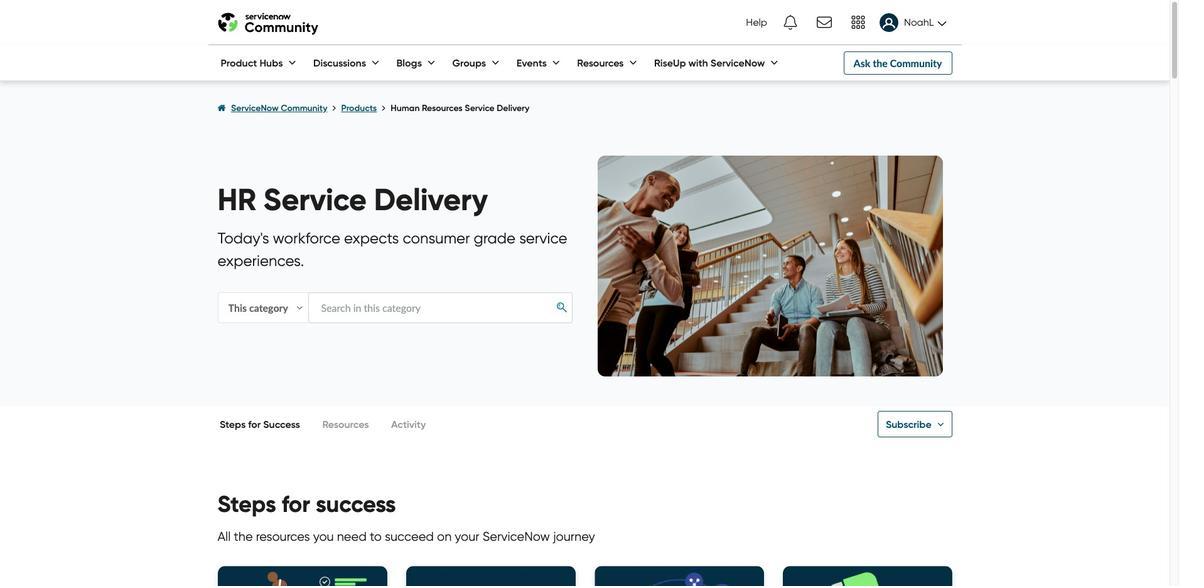 Task type: vqa. For each thing, say whether or not it's contained in the screenshot.
healthcare
no



Task type: describe. For each thing, give the bounding box(es) containing it.
expand view: community resources image
[[627, 63, 640, 65]]

servicenow inside menu bar
[[711, 57, 765, 69]]

hr
[[218, 181, 256, 219]]

list containing servicenow community
[[218, 91, 952, 126]]

your
[[455, 529, 480, 544]]

servicenow community link
[[231, 102, 328, 114]]

riseup
[[654, 57, 686, 69]]

for for success
[[282, 490, 310, 519]]

today's
[[218, 229, 269, 247]]

1 horizontal spatial delivery
[[497, 102, 530, 114]]

succeed
[[385, 529, 434, 544]]

expand view: groups image
[[489, 63, 502, 65]]

events
[[517, 57, 547, 69]]

activity link
[[391, 407, 426, 442]]

expand view: riseup image
[[768, 63, 781, 65]]

servicenow community
[[231, 102, 328, 114]]

human
[[391, 102, 420, 114]]

noahl button
[[875, 6, 952, 40]]

expand view: blogs image
[[425, 63, 438, 65]]

the for ask
[[873, 57, 888, 69]]

the for all
[[234, 529, 253, 544]]

hr service delivery
[[218, 181, 488, 219]]

subscribe
[[886, 418, 932, 431]]

subscribe button
[[878, 411, 952, 438]]

resources inside menu bar
[[577, 57, 624, 69]]

1 horizontal spatial resources link
[[565, 45, 640, 80]]

ask
[[854, 57, 871, 69]]

menu bar containing product hubs
[[208, 45, 781, 80]]

groups link
[[440, 45, 502, 80]]

success
[[263, 418, 300, 431]]

products
[[341, 102, 377, 114]]

events link
[[504, 45, 563, 80]]

activity
[[391, 418, 426, 431]]

discussions link
[[301, 45, 382, 80]]

discussions
[[313, 57, 366, 69]]

steps for steps for success
[[218, 490, 276, 519]]

expand view: discussions image
[[369, 63, 382, 65]]

grade
[[474, 229, 516, 247]]

today's workforce expects consumer grade service experiences.
[[218, 229, 567, 270]]

1 horizontal spatial community
[[890, 57, 942, 69]]

noahl
[[904, 17, 934, 28]]

steps for success
[[220, 418, 300, 431]]

human resources service delivery
[[391, 102, 530, 114]]

1 vertical spatial resources link
[[322, 407, 369, 442]]

groups
[[452, 57, 486, 69]]

on
[[437, 529, 452, 544]]

with
[[689, 57, 708, 69]]



Task type: locate. For each thing, give the bounding box(es) containing it.
service down groups "link"
[[465, 102, 495, 114]]

0 vertical spatial service
[[465, 102, 495, 114]]

community down expand view: product hubs icon
[[281, 102, 328, 114]]

0 horizontal spatial the
[[234, 529, 253, 544]]

1 horizontal spatial resources
[[422, 102, 463, 114]]

all the resources you need to succeed on your servicenow journey
[[218, 529, 595, 544]]

for for success
[[248, 418, 261, 431]]

servicenow right your
[[483, 529, 550, 544]]

0 vertical spatial for
[[248, 418, 261, 431]]

steps for success
[[218, 490, 396, 519]]

0 horizontal spatial delivery
[[374, 181, 488, 219]]

0 horizontal spatial servicenow
[[231, 102, 279, 114]]

1 vertical spatial community
[[281, 102, 328, 114]]

workforce
[[273, 229, 340, 247]]

Search text field
[[308, 292, 572, 323]]

products link
[[341, 102, 377, 114]]

0 horizontal spatial resources link
[[322, 407, 369, 442]]

0 vertical spatial delivery
[[497, 102, 530, 114]]

for inside steps for success link
[[248, 418, 261, 431]]

1 vertical spatial servicenow
[[231, 102, 279, 114]]

resources link
[[565, 45, 640, 80], [322, 407, 369, 442]]

need
[[337, 529, 367, 544]]

the
[[873, 57, 888, 69], [234, 529, 253, 544]]

2 vertical spatial servicenow
[[483, 529, 550, 544]]

for
[[248, 418, 261, 431], [282, 490, 310, 519]]

the right ask at the top of page
[[873, 57, 888, 69]]

ask the community link
[[844, 51, 952, 74]]

riseup with servicenow
[[654, 57, 765, 69]]

2 horizontal spatial servicenow
[[711, 57, 765, 69]]

servicenow
[[711, 57, 765, 69], [231, 102, 279, 114], [483, 529, 550, 544]]

expand view: events image
[[550, 63, 563, 65]]

product hubs link
[[208, 45, 299, 80]]

1 vertical spatial delivery
[[374, 181, 488, 219]]

2 vertical spatial resources
[[322, 418, 369, 431]]

steps inside steps for success link
[[220, 418, 246, 431]]

0 vertical spatial the
[[873, 57, 888, 69]]

1 vertical spatial resources
[[422, 102, 463, 114]]

community
[[890, 57, 942, 69], [281, 102, 328, 114]]

menu bar
[[208, 45, 781, 80]]

delivery up "consumer"
[[374, 181, 488, 219]]

0 horizontal spatial for
[[248, 418, 261, 431]]

0 vertical spatial servicenow
[[711, 57, 765, 69]]

2 horizontal spatial resources
[[577, 57, 624, 69]]

delivery
[[497, 102, 530, 114], [374, 181, 488, 219]]

you
[[313, 529, 334, 544]]

0 horizontal spatial community
[[281, 102, 328, 114]]

1 vertical spatial steps
[[218, 490, 276, 519]]

1 vertical spatial service
[[264, 181, 367, 219]]

0 vertical spatial resources
[[577, 57, 624, 69]]

resources
[[256, 529, 310, 544]]

steps left success
[[220, 418, 246, 431]]

list
[[218, 91, 952, 126]]

the right all at the left bottom of the page
[[234, 529, 253, 544]]

blogs link
[[384, 45, 438, 80]]

expand view: product hubs image
[[286, 63, 299, 65]]

0 vertical spatial steps
[[220, 418, 246, 431]]

noahl image
[[880, 13, 899, 32]]

product
[[221, 57, 257, 69]]

servicenow down product hubs link
[[231, 102, 279, 114]]

for up resources
[[282, 490, 310, 519]]

experiences.
[[218, 252, 304, 270]]

success
[[316, 490, 396, 519]]

1 horizontal spatial the
[[873, 57, 888, 69]]

community inside list
[[281, 102, 328, 114]]

steps for success link
[[220, 407, 300, 442]]

steps up all at the left bottom of the page
[[218, 490, 276, 519]]

0 horizontal spatial service
[[264, 181, 367, 219]]

1 horizontal spatial for
[[282, 490, 310, 519]]

servicenow left expand view: riseup image
[[711, 57, 765, 69]]

1 vertical spatial for
[[282, 490, 310, 519]]

hubs
[[260, 57, 283, 69]]

1 horizontal spatial servicenow
[[483, 529, 550, 544]]

service
[[465, 102, 495, 114], [264, 181, 367, 219]]

community down noahl dropdown button
[[890, 57, 942, 69]]

help link
[[742, 5, 771, 40]]

journey
[[553, 529, 595, 544]]

1 horizontal spatial service
[[465, 102, 495, 114]]

expects
[[344, 229, 399, 247]]

all
[[218, 529, 231, 544]]

help
[[746, 16, 767, 28]]

for left success
[[248, 418, 261, 431]]

to
[[370, 529, 382, 544]]

riseup with servicenow link
[[642, 45, 781, 80]]

resources
[[577, 57, 624, 69], [422, 102, 463, 114], [322, 418, 369, 431]]

0 vertical spatial community
[[890, 57, 942, 69]]

1 vertical spatial the
[[234, 529, 253, 544]]

steps
[[220, 418, 246, 431], [218, 490, 276, 519]]

delivery down the expand view: groups icon
[[497, 102, 530, 114]]

ask the community
[[854, 57, 942, 69]]

0 horizontal spatial resources
[[322, 418, 369, 431]]

service
[[519, 229, 567, 247]]

service up workforce
[[264, 181, 367, 219]]

blogs
[[397, 57, 422, 69]]

product hubs
[[221, 57, 283, 69]]

steps for steps for success
[[220, 418, 246, 431]]

None submit
[[552, 299, 572, 317]]

consumer
[[403, 229, 470, 247]]

0 vertical spatial resources link
[[565, 45, 640, 80]]



